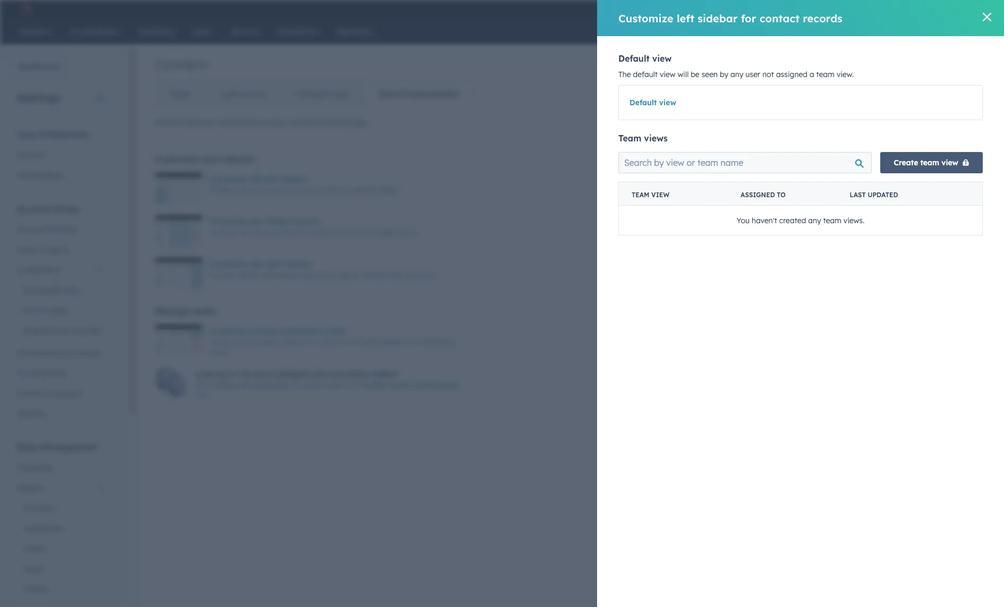 Task type: vqa. For each thing, say whether or not it's contained in the screenshot.
"PRIVATE APPS" 'link'
yes



Task type: describe. For each thing, give the bounding box(es) containing it.
connected
[[23, 285, 61, 295]]

want inside customize the middle column configure the cards and tabs you want to show in the middle column.
[[312, 229, 326, 237]]

sidebar down customize the right sidebar button on the top of page
[[238, 271, 260, 279]]

a inside dialog
[[810, 70, 815, 79]]

you haven't created any team views.
[[737, 216, 865, 225]]

0 horizontal spatial left
[[264, 174, 277, 184]]

moved
[[323, 381, 344, 389]]

privacy & consent
[[17, 389, 81, 398]]

contacts inside the data management element
[[23, 503, 55, 513]]

in
[[353, 229, 359, 237]]

notifications image
[[862, 5, 872, 14]]

team inside button
[[921, 158, 940, 167]]

customize for customize your layouts
[[155, 154, 199, 164]]

help image
[[827, 5, 836, 14]]

hubspot link
[[13, 2, 40, 15]]

records
[[803, 11, 843, 25]]

tool.
[[196, 391, 209, 399]]

account defaults
[[17, 225, 77, 234]]

customization
[[414, 381, 459, 389]]

customize the right sidebar button
[[209, 258, 313, 271]]

pages.
[[345, 117, 369, 127]]

view left 'will' on the right top
[[660, 70, 676, 79]]

security link
[[11, 403, 111, 424]]

you inside customize the middle column configure the cards and tabs you want to show in the middle column.
[[299, 229, 310, 237]]

manage
[[155, 306, 189, 316]]

view up default
[[653, 53, 672, 64]]

0 vertical spatial default view
[[619, 53, 672, 64]]

customize for customize contact association cards choose the information shown for a contact on the right sidebar of an associated record.
[[209, 326, 248, 336]]

customize left sidebar for contact records dialog
[[598, 0, 1005, 607]]

upgrade image
[[735, 5, 745, 14]]

1 vertical spatial any
[[809, 216, 822, 225]]

manage cards
[[155, 306, 215, 316]]

last
[[850, 191, 866, 199]]

tracking code link
[[11, 363, 111, 383]]

email service provider link
[[11, 321, 111, 341]]

connected apps link
[[11, 280, 111, 300]]

tracking code
[[17, 368, 67, 378]]

and right layout
[[219, 117, 233, 127]]

menu containing provation design studio
[[734, 0, 992, 17]]

close image
[[983, 13, 992, 21]]

Search HubSpot search field
[[855, 22, 986, 40]]

upgrade
[[747, 5, 776, 14]]

to inside looking for the data highlights and association tables? card creation and management has been moved to the middle column customization tool.
[[345, 381, 352, 389]]

account setup element
[[11, 203, 111, 424]]

a inside customize contact association cards choose the information shown for a contact on the right sidebar of an associated record.
[[313, 338, 317, 346]]

control the layout and content of your contact record pages.
[[155, 117, 369, 127]]

james peterson image
[[885, 4, 894, 13]]

association inside customize contact association cards choose the information shown for a contact on the right sidebar of an associated record.
[[281, 326, 323, 336]]

customize your layouts
[[155, 154, 255, 164]]

create team view button
[[881, 152, 983, 173]]

will
[[678, 70, 689, 79]]

customize the right sidebar the right sidebar can display associations, charts, attached files, and more.
[[209, 259, 436, 279]]

1 vertical spatial default
[[630, 98, 657, 107]]

attached
[[361, 271, 389, 279]]

looking for the data highlights and association tables? card creation and management has been moved to the middle column customization tool.
[[196, 370, 459, 399]]

team view
[[632, 191, 670, 199]]

calling icon button
[[778, 2, 796, 15]]

views
[[644, 133, 668, 144]]

0 vertical spatial right
[[264, 259, 283, 269]]

view
[[652, 191, 670, 199]]

customize the left sidebar configure the information you want to show on the left sidebar.
[[209, 174, 399, 194]]

create team view
[[894, 158, 959, 167]]

tables?
[[373, 370, 399, 379]]

middle inside looking for the data highlights and association tables? card creation and management has been moved to the middle column customization tool.
[[365, 381, 387, 389]]

assigned to
[[741, 191, 786, 199]]

for inside customize contact association cards choose the information shown for a contact on the right sidebar of an associated record.
[[303, 338, 311, 346]]

content
[[235, 117, 262, 127]]

link opens in a new window image
[[978, 91, 986, 99]]

assigned
[[741, 191, 775, 199]]

contact inside dialog
[[760, 11, 800, 25]]

and inside customize the middle column configure the cards and tabs you want to show in the middle column.
[[270, 229, 282, 237]]

the inside customize the right sidebar the right sidebar can display associations, charts, attached files, and more.
[[209, 271, 220, 279]]

settings link
[[843, 3, 856, 14]]

for inside customize left sidebar for contact records dialog
[[741, 11, 757, 25]]

charts,
[[339, 271, 360, 279]]

integrations button
[[11, 260, 111, 280]]

integrations
[[17, 265, 60, 275]]

record.
[[209, 348, 230, 356]]

settings image
[[844, 5, 854, 14]]

setup inside setup "link"
[[170, 89, 191, 99]]

sidebar up display
[[285, 259, 313, 269]]

customize left sidebar for contact records
[[619, 11, 843, 25]]

& for users
[[39, 245, 44, 255]]

layouts
[[224, 154, 255, 164]]

search image
[[982, 28, 990, 35]]

1 vertical spatial right
[[222, 271, 236, 279]]

notifications
[[17, 171, 62, 180]]

your preferences element
[[11, 129, 111, 186]]

information for manage cards
[[245, 338, 280, 346]]

stage
[[328, 89, 349, 99]]

lifecycle
[[295, 89, 326, 99]]

and inside customize the right sidebar the right sidebar can display associations, charts, attached files, and more.
[[406, 271, 417, 279]]

studio
[[954, 4, 975, 13]]

setup link
[[155, 81, 205, 107]]

your preferences
[[17, 129, 89, 140]]

files,
[[390, 271, 404, 279]]

marketplace
[[17, 348, 61, 358]]

configure for customize the left sidebar
[[209, 186, 239, 194]]

customize for customize the left sidebar configure the information you want to show on the left sidebar.
[[209, 174, 248, 184]]

been
[[307, 381, 321, 389]]

the default view will be seen by any user not assigned a team view.
[[619, 70, 854, 79]]

an
[[412, 338, 420, 346]]

column inside looking for the data highlights and association tables? card creation and management has been moved to the middle column customization tool.
[[389, 381, 412, 389]]

users & teams
[[17, 245, 69, 255]]

private apps
[[23, 306, 68, 315]]

associations,
[[298, 271, 337, 279]]

service
[[45, 326, 71, 335]]

customize for customize the right sidebar the right sidebar can display associations, charts, attached files, and more.
[[209, 259, 248, 269]]

data
[[254, 370, 271, 379]]

contacts link
[[11, 498, 111, 518]]

your
[[17, 129, 37, 140]]

downloads
[[63, 348, 101, 358]]

on for manage cards
[[344, 338, 351, 346]]

1 horizontal spatial left
[[364, 186, 374, 194]]

setup inside account setup element
[[54, 204, 79, 214]]

association inside looking for the data highlights and association tables? card creation and management has been moved to the middle column customization tool.
[[328, 370, 370, 379]]

0 horizontal spatial any
[[731, 70, 744, 79]]

default view button
[[630, 98, 677, 107]]

deals
[[23, 564, 43, 574]]

users & teams link
[[11, 240, 111, 260]]

team for team views
[[619, 133, 642, 144]]

the inside customize the right sidebar the right sidebar can display associations, charts, attached files, and more.
[[250, 259, 262, 269]]

management
[[252, 381, 292, 389]]

private apps link
[[11, 300, 111, 321]]

objects
[[17, 483, 44, 493]]

not
[[763, 70, 775, 79]]

left inside dialog
[[677, 11, 695, 25]]

team views
[[619, 133, 668, 144]]

layout
[[195, 117, 217, 127]]

contact
[[291, 117, 319, 127]]

shown
[[282, 338, 301, 346]]

card
[[196, 381, 210, 389]]

teams
[[46, 245, 69, 255]]

record
[[321, 117, 343, 127]]

notifications link
[[11, 165, 111, 186]]



Task type: locate. For each thing, give the bounding box(es) containing it.
0 horizontal spatial contact
[[250, 326, 278, 336]]

email
[[23, 326, 43, 335]]

tabs
[[284, 229, 297, 237]]

for left calling icon
[[741, 11, 757, 25]]

1 horizontal spatial for
[[303, 338, 311, 346]]

1 vertical spatial your
[[201, 154, 221, 164]]

view up views
[[660, 98, 677, 107]]

2 configure from the top
[[209, 229, 239, 237]]

0 vertical spatial contact
[[760, 11, 800, 25]]

1 horizontal spatial cards
[[252, 229, 269, 237]]

sidebar inside customize contact association cards choose the information shown for a contact on the right sidebar of an associated record.
[[380, 338, 403, 346]]

0 vertical spatial contacts
[[155, 56, 209, 72]]

0 vertical spatial for
[[741, 11, 757, 25]]

customize for customize the middle column configure the cards and tabs you want to show in the middle column.
[[209, 217, 248, 226]]

want right tabs on the top of page
[[312, 229, 326, 237]]

contact up data
[[250, 326, 278, 336]]

default view up default
[[619, 53, 672, 64]]

notifications button
[[858, 0, 876, 17]]

1 vertical spatial setup
[[54, 204, 79, 214]]

last updated
[[850, 191, 899, 199]]

management
[[41, 442, 97, 452]]

1 vertical spatial to
[[328, 229, 334, 237]]

team left view
[[632, 191, 650, 199]]

1 vertical spatial contact
[[250, 326, 278, 336]]

association up shown
[[281, 326, 323, 336]]

team right 'create'
[[921, 158, 940, 167]]

a right shown
[[313, 338, 317, 346]]

you inside customize the left sidebar configure the information you want to show on the left sidebar.
[[289, 186, 300, 194]]

0 horizontal spatial for
[[228, 370, 238, 379]]

default view
[[619, 53, 672, 64], [630, 98, 677, 107]]

contact
[[760, 11, 800, 25], [250, 326, 278, 336], [319, 338, 342, 346]]

configure inside customize the middle column configure the cards and tabs you want to show in the middle column.
[[209, 229, 239, 237]]

for right shown
[[303, 338, 311, 346]]

& right privacy
[[45, 389, 50, 398]]

right up can
[[264, 259, 283, 269]]

view right 'create'
[[942, 158, 959, 167]]

you
[[737, 216, 750, 225]]

0 vertical spatial default
[[619, 53, 650, 64]]

account defaults link
[[11, 220, 111, 240]]

1 horizontal spatial your
[[273, 117, 289, 127]]

1 on from the top
[[344, 186, 351, 194]]

customize inside customize contact association cards choose the information shown for a contact on the right sidebar of an associated record.
[[209, 326, 248, 336]]

link opens in a new window image
[[978, 89, 986, 102]]

tickets link
[[11, 579, 111, 599]]

information down "customize the left sidebar" button
[[252, 186, 287, 194]]

0 horizontal spatial &
[[39, 245, 44, 255]]

1 vertical spatial left
[[264, 174, 277, 184]]

of inside customize contact association cards choose the information shown for a contact on the right sidebar of an associated record.
[[404, 338, 411, 346]]

created
[[780, 216, 807, 225]]

the
[[182, 117, 193, 127], [250, 174, 262, 184], [241, 186, 250, 194], [353, 186, 363, 194], [250, 217, 262, 226], [241, 229, 250, 237], [360, 229, 370, 237], [250, 259, 262, 269], [234, 338, 243, 346], [353, 338, 362, 346], [240, 370, 252, 379], [353, 381, 363, 389]]

customize the left sidebar button
[[209, 173, 307, 186]]

display
[[275, 271, 296, 279]]

the up manage cards
[[209, 271, 220, 279]]

email service provider
[[23, 326, 102, 335]]

2 vertical spatial right
[[364, 338, 378, 346]]

control
[[155, 117, 180, 127]]

0 vertical spatial cards
[[252, 229, 269, 237]]

0 horizontal spatial cards
[[192, 306, 215, 316]]

contacts up companies
[[23, 503, 55, 513]]

show left in
[[336, 229, 352, 237]]

middle up tabs on the top of page
[[264, 217, 290, 226]]

show up customize the middle column configure the cards and tabs you want to show in the middle column.
[[326, 186, 342, 194]]

1 vertical spatial default view
[[630, 98, 677, 107]]

1 vertical spatial want
[[312, 229, 326, 237]]

0 vertical spatial team
[[619, 133, 642, 144]]

right up tables?
[[364, 338, 378, 346]]

objects button
[[11, 478, 111, 498]]

view inside button
[[942, 158, 959, 167]]

right down customize the right sidebar button on the top of page
[[222, 271, 236, 279]]

sidebar left the an in the left of the page
[[380, 338, 403, 346]]

team left view.
[[817, 70, 835, 79]]

setup up control
[[170, 89, 191, 99]]

the left default
[[619, 70, 631, 79]]

on
[[344, 186, 351, 194], [344, 338, 351, 346]]

team
[[817, 70, 835, 79], [921, 158, 940, 167], [824, 216, 842, 225]]

marketplaces image
[[804, 5, 814, 14]]

any
[[731, 70, 744, 79], [809, 216, 822, 225]]

0 vertical spatial a
[[810, 70, 815, 79]]

menu
[[734, 0, 992, 17]]

0 vertical spatial show
[[326, 186, 342, 194]]

0 vertical spatial configure
[[209, 186, 239, 194]]

consent
[[52, 389, 81, 398]]

default down default
[[630, 98, 657, 107]]

0 vertical spatial apps
[[63, 285, 81, 295]]

account up account defaults
[[17, 204, 51, 214]]

associations link
[[205, 81, 280, 107]]

0 vertical spatial information
[[252, 186, 287, 194]]

associations
[[221, 89, 265, 99]]

0 vertical spatial setup
[[170, 89, 191, 99]]

1 vertical spatial configure
[[209, 229, 239, 237]]

navigation containing setup
[[155, 81, 475, 107]]

1 account from the top
[[17, 204, 51, 214]]

middle left column. at the top of page
[[372, 229, 392, 237]]

to up customize the middle column configure the cards and tabs you want to show in the middle column.
[[318, 186, 325, 194]]

companies link
[[11, 518, 111, 539]]

2 vertical spatial for
[[228, 370, 238, 379]]

customize the middle column configure the cards and tabs you want to show in the middle column.
[[209, 217, 417, 237]]

contact right shown
[[319, 338, 342, 346]]

on inside customize contact association cards choose the information shown for a contact on the right sidebar of an associated record.
[[344, 338, 351, 346]]

your left "contact"
[[273, 117, 289, 127]]

1 horizontal spatial contact
[[319, 338, 342, 346]]

1 vertical spatial a
[[313, 338, 317, 346]]

apps for connected apps
[[63, 285, 81, 295]]

customize inside customize the left sidebar configure the information you want to show on the left sidebar.
[[209, 174, 248, 184]]

dashboard
[[18, 62, 59, 71]]

tracking
[[17, 368, 47, 378]]

1 horizontal spatial setup
[[170, 89, 191, 99]]

any right created
[[809, 216, 822, 225]]

0 vertical spatial the
[[619, 70, 631, 79]]

on up moved
[[344, 338, 351, 346]]

show
[[326, 186, 342, 194], [336, 229, 352, 237]]

information down customize contact association cards button on the left bottom of the page
[[245, 338, 280, 346]]

0 horizontal spatial the
[[209, 271, 220, 279]]

any right by on the top right
[[731, 70, 744, 79]]

configure down layouts
[[209, 186, 239, 194]]

sidebar up customize the middle column button
[[279, 174, 307, 184]]

2 horizontal spatial cards
[[325, 326, 346, 336]]

2 vertical spatial cards
[[325, 326, 346, 336]]

account for account setup
[[17, 204, 51, 214]]

2 horizontal spatial left
[[677, 11, 695, 25]]

1 vertical spatial apps
[[50, 306, 68, 315]]

0 vertical spatial any
[[731, 70, 744, 79]]

1 horizontal spatial right
[[264, 259, 283, 269]]

customize contact association cards button
[[209, 325, 346, 338]]

design
[[929, 4, 952, 13]]

companies
[[23, 524, 63, 533]]

0 vertical spatial left
[[677, 11, 695, 25]]

by
[[720, 70, 729, 79]]

default
[[619, 53, 650, 64], [630, 98, 657, 107]]

sidebar
[[698, 11, 738, 25], [279, 174, 307, 184], [285, 259, 313, 269], [238, 271, 260, 279], [380, 338, 403, 346]]

customize inside dialog
[[619, 11, 674, 25]]

search button
[[977, 22, 995, 40]]

and right "creation"
[[239, 381, 250, 389]]

2 horizontal spatial to
[[345, 381, 352, 389]]

you down "customize the left sidebar" button
[[289, 186, 300, 194]]

2 horizontal spatial for
[[741, 11, 757, 25]]

to inside customize the middle column configure the cards and tabs you want to show in the middle column.
[[328, 229, 334, 237]]

apps for private apps
[[50, 306, 68, 315]]

& right users
[[39, 245, 44, 255]]

and left tabs on the top of page
[[270, 229, 282, 237]]

0 horizontal spatial right
[[222, 271, 236, 279]]

haven't
[[752, 216, 778, 225]]

0 vertical spatial on
[[344, 186, 351, 194]]

on left sidebar.
[[344, 186, 351, 194]]

cards inside customize the middle column configure the cards and tabs you want to show in the middle column.
[[252, 229, 269, 237]]

column.
[[394, 229, 417, 237]]

more.
[[419, 271, 436, 279]]

0 vertical spatial middle
[[264, 217, 290, 226]]

account up users
[[17, 225, 46, 234]]

leads
[[23, 544, 44, 553]]

view
[[653, 53, 672, 64], [660, 70, 676, 79], [660, 98, 677, 107], [942, 158, 959, 167]]

your left layouts
[[201, 154, 221, 164]]

you right tabs on the top of page
[[299, 229, 310, 237]]

2 vertical spatial left
[[364, 186, 374, 194]]

can
[[262, 271, 273, 279]]

1 configure from the top
[[209, 186, 239, 194]]

contacts up setup "link"
[[155, 56, 209, 72]]

setup up defaults
[[54, 204, 79, 214]]

of right content
[[264, 117, 271, 127]]

association up moved
[[328, 370, 370, 379]]

2 vertical spatial team
[[824, 216, 842, 225]]

provider
[[73, 326, 102, 335]]

apps
[[63, 285, 81, 295], [50, 306, 68, 315]]

hubspot image
[[19, 2, 32, 15]]

1 vertical spatial team
[[632, 191, 650, 199]]

team left views.
[[824, 216, 842, 225]]

record customization link
[[364, 81, 474, 107]]

1 vertical spatial you
[[299, 229, 310, 237]]

tickets
[[23, 584, 48, 594]]

1 vertical spatial information
[[245, 338, 280, 346]]

customize
[[619, 11, 674, 25], [155, 154, 199, 164], [209, 174, 248, 184], [209, 217, 248, 226], [209, 259, 248, 269], [209, 326, 248, 336]]

of left the an in the left of the page
[[404, 338, 411, 346]]

settings
[[17, 91, 60, 104]]

cards
[[252, 229, 269, 237], [192, 306, 215, 316], [325, 326, 346, 336]]

sidebar left upgrade
[[698, 11, 738, 25]]

show inside customize the middle column configure the cards and tabs you want to show in the middle column.
[[336, 229, 352, 237]]

right inside customize contact association cards choose the information shown for a contact on the right sidebar of an associated record.
[[364, 338, 378, 346]]

record customization
[[379, 89, 460, 99]]

customize inside customize the right sidebar the right sidebar can display associations, charts, attached files, and more.
[[209, 259, 248, 269]]

configure inside customize the left sidebar configure the information you want to show on the left sidebar.
[[209, 186, 239, 194]]

customize inside customize the middle column configure the cards and tabs you want to show in the middle column.
[[209, 217, 248, 226]]

column down tables?
[[389, 381, 412, 389]]

team
[[619, 133, 642, 144], [632, 191, 650, 199]]

and right files,
[[406, 271, 417, 279]]

& for privacy
[[45, 389, 50, 398]]

information inside customize the left sidebar configure the information you want to show on the left sidebar.
[[252, 186, 287, 194]]

0 horizontal spatial setup
[[54, 204, 79, 214]]

navigation
[[155, 81, 475, 107]]

you
[[289, 186, 300, 194], [299, 229, 310, 237]]

1 horizontal spatial contacts
[[155, 56, 209, 72]]

1 vertical spatial team
[[921, 158, 940, 167]]

0 vertical spatial association
[[281, 326, 323, 336]]

configure for customize the middle column
[[209, 229, 239, 237]]

2 vertical spatial contact
[[319, 338, 342, 346]]

1 vertical spatial account
[[17, 225, 46, 234]]

1 horizontal spatial a
[[810, 70, 815, 79]]

sidebar inside dialog
[[698, 11, 738, 25]]

2 on from the top
[[344, 338, 351, 346]]

marketplace downloads
[[17, 348, 101, 358]]

want inside customize the left sidebar configure the information you want to show on the left sidebar.
[[302, 186, 317, 194]]

team left views
[[619, 133, 642, 144]]

1 horizontal spatial association
[[328, 370, 370, 379]]

1 vertical spatial middle
[[372, 229, 392, 237]]

to right moved
[[345, 381, 352, 389]]

0 vertical spatial account
[[17, 204, 51, 214]]

account for account defaults
[[17, 225, 46, 234]]

the inside customize left sidebar for contact records dialog
[[619, 70, 631, 79]]

0 horizontal spatial a
[[313, 338, 317, 346]]

and up the been
[[312, 370, 326, 379]]

0 vertical spatial of
[[264, 117, 271, 127]]

customize for customize left sidebar for contact records
[[619, 11, 674, 25]]

column up tabs on the top of page
[[292, 217, 319, 226]]

privacy
[[17, 389, 43, 398]]

middle down tables?
[[365, 381, 387, 389]]

apps up service
[[50, 306, 68, 315]]

1 vertical spatial show
[[336, 229, 352, 237]]

want up customize the middle column configure the cards and tabs you want to show in the middle column.
[[302, 186, 317, 194]]

0 vertical spatial want
[[302, 186, 317, 194]]

contact left marketplaces icon
[[760, 11, 800, 25]]

customization
[[407, 89, 460, 99]]

1 horizontal spatial &
[[45, 389, 50, 398]]

0 vertical spatial team
[[817, 70, 835, 79]]

0 horizontal spatial of
[[264, 117, 271, 127]]

dashboard link
[[0, 56, 66, 78]]

0 horizontal spatial column
[[292, 217, 319, 226]]

configure down customize the middle column button
[[209, 229, 239, 237]]

0 horizontal spatial to
[[318, 186, 325, 194]]

on for customize your layouts
[[344, 186, 351, 194]]

0 horizontal spatial association
[[281, 326, 323, 336]]

for up "creation"
[[228, 370, 238, 379]]

team for team view
[[632, 191, 650, 199]]

default view down default
[[630, 98, 677, 107]]

information for customize your layouts
[[252, 186, 287, 194]]

0 vertical spatial you
[[289, 186, 300, 194]]

0 horizontal spatial your
[[201, 154, 221, 164]]

1 vertical spatial column
[[389, 381, 412, 389]]

2 account from the top
[[17, 225, 46, 234]]

security
[[17, 409, 46, 418]]

for inside looking for the data highlights and association tables? card creation and management has been moved to the middle column customization tool.
[[228, 370, 238, 379]]

1 vertical spatial contacts
[[23, 503, 55, 513]]

2 horizontal spatial right
[[364, 338, 378, 346]]

sidebar inside customize the left sidebar configure the information you want to show on the left sidebar.
[[279, 174, 307, 184]]

on inside customize the left sidebar configure the information you want to show on the left sidebar.
[[344, 186, 351, 194]]

a right assigned
[[810, 70, 815, 79]]

data management
[[17, 442, 97, 452]]

to inside customize the left sidebar configure the information you want to show on the left sidebar.
[[318, 186, 325, 194]]

seen
[[702, 70, 718, 79]]

1 vertical spatial &
[[45, 389, 50, 398]]

for
[[741, 11, 757, 25], [303, 338, 311, 346], [228, 370, 238, 379]]

be
[[691, 70, 700, 79]]

contacts
[[155, 56, 209, 72], [23, 503, 55, 513]]

1 vertical spatial of
[[404, 338, 411, 346]]

Search by view or team name search field
[[619, 152, 873, 173]]

1 horizontal spatial the
[[619, 70, 631, 79]]

1 vertical spatial the
[[209, 271, 220, 279]]

1 horizontal spatial to
[[328, 229, 334, 237]]

views.
[[844, 216, 865, 225]]

data
[[17, 442, 38, 452]]

column inside customize the middle column configure the cards and tabs you want to show in the middle column.
[[292, 217, 319, 226]]

account setup
[[17, 204, 79, 214]]

leads link
[[11, 539, 111, 559]]

2 vertical spatial to
[[345, 381, 352, 389]]

show inside customize the left sidebar configure the information you want to show on the left sidebar.
[[326, 186, 342, 194]]

general link
[[11, 145, 111, 165]]

apps up 'private apps' link
[[63, 285, 81, 295]]

to left in
[[328, 229, 334, 237]]

default up default
[[619, 53, 650, 64]]

help button
[[822, 0, 840, 17]]

1 horizontal spatial any
[[809, 216, 822, 225]]

0 vertical spatial &
[[39, 245, 44, 255]]

data management element
[[11, 441, 111, 607]]

sidebar.
[[376, 186, 399, 194]]

2 horizontal spatial contact
[[760, 11, 800, 25]]

a
[[810, 70, 815, 79], [313, 338, 317, 346]]

1 horizontal spatial of
[[404, 338, 411, 346]]

1 horizontal spatial column
[[389, 381, 412, 389]]

0 vertical spatial column
[[292, 217, 319, 226]]

information inside customize contact association cards choose the information shown for a contact on the right sidebar of an associated record.
[[245, 338, 280, 346]]

0 vertical spatial your
[[273, 117, 289, 127]]

left
[[677, 11, 695, 25], [264, 174, 277, 184], [364, 186, 374, 194]]

calling icon image
[[782, 4, 792, 14]]

0 horizontal spatial contacts
[[23, 503, 55, 513]]

0 vertical spatial to
[[318, 186, 325, 194]]

cards inside customize contact association cards choose the information shown for a contact on the right sidebar of an associated record.
[[325, 326, 346, 336]]

right
[[264, 259, 283, 269], [222, 271, 236, 279], [364, 338, 378, 346]]

1 vertical spatial for
[[303, 338, 311, 346]]

1 vertical spatial association
[[328, 370, 370, 379]]

updated
[[868, 191, 899, 199]]

to
[[318, 186, 325, 194], [328, 229, 334, 237], [345, 381, 352, 389]]



